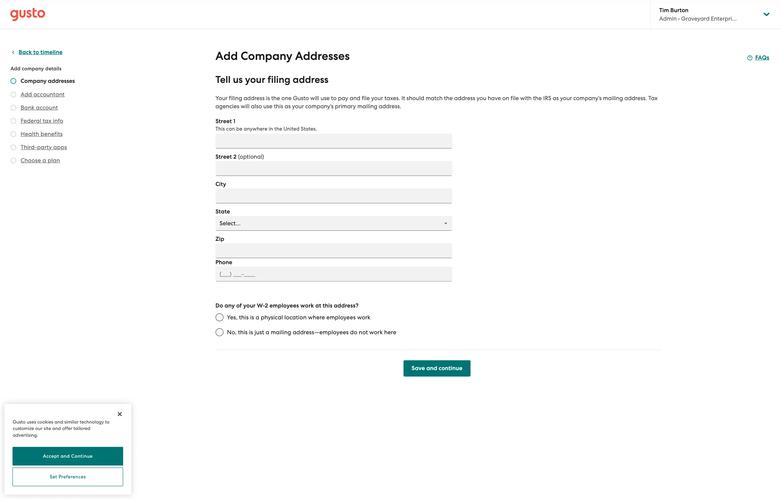 Task type: vqa. For each thing, say whether or not it's contained in the screenshot.
bottommost employees
yes



Task type: describe. For each thing, give the bounding box(es) containing it.
street 1 this can be anywhere in the united states.
[[216, 118, 317, 132]]

add for add accountant
[[21, 91, 32, 98]]

yes, this is a physical location where employees work
[[227, 314, 371, 321]]

and up offer
[[55, 419, 63, 424]]

can
[[226, 126, 235, 132]]

the right match
[[444, 95, 453, 102]]

here
[[384, 329, 396, 336]]

and inside the your filing address is the one gusto will use to pay and file your taxes. it should match the address you have on file with the irs as your company's mailing address. tax agencies will also use this as your company's primary mailing address.
[[350, 95, 360, 102]]

preferences
[[59, 474, 86, 480]]

set
[[50, 474, 57, 480]]

our
[[35, 426, 43, 431]]

to inside the your filing address is the one gusto will use to pay and file your taxes. it should match the address you have on file with the irs as your company's mailing address. tax agencies will also use this as your company's primary mailing address.
[[331, 95, 337, 102]]

us
[[233, 74, 243, 86]]

company addresses
[[21, 77, 75, 85]]

timeline
[[40, 49, 63, 56]]

Phone text field
[[216, 267, 452, 282]]

1 horizontal spatial filing
[[268, 74, 291, 86]]

united
[[284, 126, 300, 132]]

cookies
[[37, 419, 53, 424]]

advertising.
[[13, 432, 38, 438]]

one
[[282, 95, 292, 102]]

tell us your filing address
[[216, 74, 329, 86]]

faqs button
[[747, 54, 770, 62]]

0 horizontal spatial mailing
[[271, 329, 291, 336]]

states.
[[301, 126, 317, 132]]

choose
[[21, 157, 41, 164]]

details
[[45, 66, 61, 72]]

add company details
[[10, 66, 61, 72]]

physical
[[261, 314, 283, 321]]

street 2 (optional)
[[216, 153, 264, 160]]

bank
[[21, 104, 35, 111]]

is for a
[[250, 314, 254, 321]]

addresses
[[48, 77, 75, 85]]

pay
[[338, 95, 348, 102]]

add company addresses
[[216, 49, 350, 63]]

apps
[[53, 144, 67, 151]]

accept and continue button
[[13, 447, 123, 466]]

check image for add
[[10, 92, 16, 97]]

yes,
[[227, 314, 238, 321]]

third-
[[21, 144, 37, 151]]

home image
[[10, 8, 45, 21]]

w-
[[257, 302, 265, 309]]

add accountant
[[21, 91, 65, 98]]

and right "accept"
[[61, 454, 70, 459]]

accept
[[43, 454, 59, 459]]

0 vertical spatial will
[[310, 95, 319, 102]]

your right of
[[243, 302, 256, 309]]

tim burton admin • graveyard enterprises
[[660, 7, 740, 22]]

back
[[19, 49, 32, 56]]

No, this is just a mailing address—employees do not work here radio
[[212, 325, 227, 340]]

company
[[22, 66, 44, 72]]

accountant
[[33, 91, 65, 98]]

1 vertical spatial 2
[[265, 302, 268, 309]]

just
[[255, 329, 264, 336]]

filing inside the your filing address is the one gusto will use to pay and file your taxes. it should match the address you have on file with the irs as your company's mailing address. tax agencies will also use this as your company's primary mailing address.
[[229, 95, 242, 102]]

2 vertical spatial a
[[266, 329, 269, 336]]

any
[[225, 302, 235, 309]]

street for 1
[[216, 118, 232, 125]]

2 file from the left
[[511, 95, 519, 102]]

save and continue button
[[404, 360, 471, 377]]

1 vertical spatial use
[[263, 103, 273, 110]]

tailored
[[73, 426, 90, 431]]

do any of your w-2 employees work at this address?
[[216, 302, 359, 309]]

is inside the your filing address is the one gusto will use to pay and file your taxes. it should match the address you have on file with the irs as your company's mailing address. tax agencies will also use this as your company's primary mailing address.
[[266, 95, 270, 102]]

back to timeline button
[[10, 48, 63, 57]]

faqs
[[756, 54, 770, 61]]

check image for choose
[[10, 158, 16, 163]]

tax
[[43, 117, 51, 124]]

terms , privacy , & cookies
[[15, 484, 76, 490]]

save and continue
[[412, 365, 463, 372]]

and right save at the bottom right of the page
[[427, 365, 437, 372]]

1 vertical spatial company's
[[305, 103, 334, 110]]

set preferences
[[50, 474, 86, 480]]

privacy link
[[32, 484, 49, 490]]

terms link
[[15, 484, 29, 490]]

check image for bank
[[10, 105, 16, 111]]

&
[[52, 484, 55, 490]]

set preferences button
[[13, 468, 123, 486]]

benefits
[[41, 131, 63, 137]]

no,
[[227, 329, 237, 336]]

0 vertical spatial mailing
[[603, 95, 623, 102]]

1 vertical spatial employees
[[327, 314, 356, 321]]

this right the at
[[323, 302, 333, 309]]

burton
[[671, 7, 689, 14]]

to inside button
[[33, 49, 39, 56]]

uses
[[27, 419, 36, 424]]

technology
[[80, 419, 104, 424]]

with
[[520, 95, 532, 102]]

on
[[503, 95, 509, 102]]

tim
[[660, 7, 669, 14]]

0 vertical spatial use
[[321, 95, 330, 102]]

company inside list
[[21, 77, 47, 85]]

anywhere
[[244, 126, 268, 132]]

1 horizontal spatial company
[[241, 49, 293, 63]]

tax
[[649, 95, 658, 102]]

irs
[[543, 95, 551, 102]]

primary
[[335, 103, 356, 110]]

third-party apps button
[[21, 143, 67, 151]]

to inside gusto uses cookies and similar technology to customize our site and offer tailored advertising.
[[105, 419, 110, 424]]



Task type: locate. For each thing, give the bounding box(es) containing it.
this right no,
[[238, 329, 248, 336]]

cookies button
[[57, 483, 76, 491]]

0 vertical spatial employees
[[270, 302, 299, 309]]

you
[[477, 95, 487, 102]]

2 horizontal spatial mailing
[[603, 95, 623, 102]]

add up tell
[[216, 49, 238, 63]]

company up tell us your filing address
[[241, 49, 293, 63]]

0 horizontal spatial company's
[[305, 103, 334, 110]]

, left &
[[49, 484, 51, 490]]

0 horizontal spatial filing
[[229, 95, 242, 102]]

2 vertical spatial to
[[105, 419, 110, 424]]

1 horizontal spatial employees
[[327, 314, 356, 321]]

add inside add accountant button
[[21, 91, 32, 98]]

0 horizontal spatial a
[[42, 157, 46, 164]]

1 check image from the top
[[10, 92, 16, 97]]

1 vertical spatial will
[[241, 103, 250, 110]]

2 up physical
[[265, 302, 268, 309]]

use right also
[[263, 103, 273, 110]]

and
[[350, 95, 360, 102], [427, 365, 437, 372], [55, 419, 63, 424], [52, 426, 61, 431], [61, 454, 70, 459]]

add accountant button
[[21, 90, 65, 98]]

company addresses list
[[10, 77, 94, 166]]

1 horizontal spatial to
[[105, 419, 110, 424]]

file right pay
[[362, 95, 370, 102]]

gusto inside the your filing address is the one gusto will use to pay and file your taxes. it should match the address you have on file with the irs as your company's mailing address. tax agencies will also use this as your company's primary mailing address.
[[293, 95, 309, 102]]

to left pay
[[331, 95, 337, 102]]

2 check image from the top
[[10, 118, 16, 124]]

0 vertical spatial company
[[241, 49, 293, 63]]

2 vertical spatial check image
[[10, 144, 16, 150]]

address. left the tax
[[625, 95, 647, 102]]

2 horizontal spatial a
[[266, 329, 269, 336]]

0 horizontal spatial will
[[241, 103, 250, 110]]

address up also
[[244, 95, 265, 102]]

match
[[426, 95, 443, 102]]

state
[[216, 208, 230, 215]]

to right the technology at the left of page
[[105, 419, 110, 424]]

is left just
[[249, 329, 253, 336]]

1 vertical spatial add
[[10, 66, 20, 72]]

street for 2
[[216, 153, 232, 160]]

is left physical
[[250, 314, 254, 321]]

account
[[36, 104, 58, 111]]

employees
[[270, 302, 299, 309], [327, 314, 356, 321]]

,
[[29, 484, 31, 490], [49, 484, 51, 490]]

1
[[233, 118, 235, 125]]

health benefits button
[[21, 130, 63, 138]]

company down company
[[21, 77, 47, 85]]

2 , from the left
[[49, 484, 51, 490]]

1 horizontal spatial as
[[553, 95, 559, 102]]

1 vertical spatial mailing
[[358, 103, 377, 110]]

mailing
[[603, 95, 623, 102], [358, 103, 377, 110], [271, 329, 291, 336]]

health benefits
[[21, 131, 63, 137]]

location
[[284, 314, 307, 321]]

2 vertical spatial work
[[370, 329, 383, 336]]

your
[[216, 95, 228, 102]]

will left also
[[241, 103, 250, 110]]

employees down address?
[[327, 314, 356, 321]]

third-party apps
[[21, 144, 67, 151]]

site
[[44, 426, 51, 431]]

will right one
[[310, 95, 319, 102]]

address.
[[625, 95, 647, 102], [379, 103, 401, 110]]

0 vertical spatial add
[[216, 49, 238, 63]]

federal tax info
[[21, 117, 63, 124]]

1 horizontal spatial ,
[[49, 484, 51, 490]]

3 check image from the top
[[10, 144, 16, 150]]

the right in
[[274, 126, 282, 132]]

street left (optional)
[[216, 153, 232, 160]]

0 horizontal spatial use
[[263, 103, 273, 110]]

2 check image from the top
[[10, 105, 16, 111]]

1 vertical spatial company
[[21, 77, 47, 85]]

a left plan
[[42, 157, 46, 164]]

file right on
[[511, 95, 519, 102]]

a
[[42, 157, 46, 164], [256, 314, 259, 321], [266, 329, 269, 336]]

check image left the bank
[[10, 105, 16, 111]]

0 horizontal spatial company
[[21, 77, 47, 85]]

use left pay
[[321, 95, 330, 102]]

it
[[402, 95, 405, 102]]

Street 2 field
[[216, 161, 452, 176]]

your right the irs
[[560, 95, 572, 102]]

not
[[359, 329, 368, 336]]

3 check image from the top
[[10, 131, 16, 137]]

work right "not"
[[370, 329, 383, 336]]

this down one
[[274, 103, 283, 110]]

0 vertical spatial is
[[266, 95, 270, 102]]

this right yes,
[[239, 314, 249, 321]]

1 vertical spatial a
[[256, 314, 259, 321]]

0 horizontal spatial gusto
[[13, 419, 26, 424]]

1 file from the left
[[362, 95, 370, 102]]

have
[[488, 95, 501, 102]]

1 horizontal spatial company's
[[574, 95, 602, 102]]

2 horizontal spatial address
[[454, 95, 475, 102]]

employees up location on the bottom of the page
[[270, 302, 299, 309]]

where
[[308, 314, 325, 321]]

plan
[[48, 157, 60, 164]]

2
[[233, 153, 237, 160], [265, 302, 268, 309]]

0 vertical spatial to
[[33, 49, 39, 56]]

your left taxes.
[[371, 95, 383, 102]]

also
[[251, 103, 262, 110]]

do
[[216, 302, 223, 309]]

your filing address is the one gusto will use to pay and file your taxes. it should match the address you have on file with the irs as your company's mailing address. tax agencies will also use this as your company's primary mailing address.
[[216, 95, 658, 110]]

as down one
[[285, 103, 291, 110]]

gusto inside gusto uses cookies and similar technology to customize our site and offer tailored advertising.
[[13, 419, 26, 424]]

1 horizontal spatial add
[[21, 91, 32, 98]]

taxes.
[[385, 95, 400, 102]]

work up "not"
[[357, 314, 371, 321]]

filing up agencies
[[229, 95, 242, 102]]

1 horizontal spatial address
[[293, 74, 329, 86]]

1 vertical spatial to
[[331, 95, 337, 102]]

customize
[[13, 426, 34, 431]]

filing up one
[[268, 74, 291, 86]]

add for add company details
[[10, 66, 20, 72]]

a down "w-"
[[256, 314, 259, 321]]

and right pay
[[350, 95, 360, 102]]

2 street from the top
[[216, 153, 232, 160]]

check image
[[10, 92, 16, 97], [10, 118, 16, 124], [10, 131, 16, 137], [10, 158, 16, 163]]

a right just
[[266, 329, 269, 336]]

add left company
[[10, 66, 20, 72]]

0 vertical spatial check image
[[10, 78, 16, 84]]

use
[[321, 95, 330, 102], [263, 103, 273, 110]]

federal tax info button
[[21, 117, 63, 125]]

street inside street 1 this can be anywhere in the united states.
[[216, 118, 232, 125]]

as right the irs
[[553, 95, 559, 102]]

0 vertical spatial work
[[300, 302, 314, 309]]

1 horizontal spatial a
[[256, 314, 259, 321]]

be
[[236, 126, 243, 132]]

accept and continue
[[43, 454, 93, 459]]

add up the bank
[[21, 91, 32, 98]]

0 vertical spatial company's
[[574, 95, 602, 102]]

this
[[274, 103, 283, 110], [323, 302, 333, 309], [239, 314, 249, 321], [238, 329, 248, 336]]

1 vertical spatial gusto
[[13, 419, 26, 424]]

0 vertical spatial a
[[42, 157, 46, 164]]

1 vertical spatial work
[[357, 314, 371, 321]]

(optional)
[[238, 153, 264, 160]]

1 horizontal spatial mailing
[[358, 103, 377, 110]]

0 horizontal spatial to
[[33, 49, 39, 56]]

2 vertical spatial is
[[249, 329, 253, 336]]

zip
[[216, 236, 224, 243]]

your
[[245, 74, 265, 86], [371, 95, 383, 102], [560, 95, 572, 102], [292, 103, 304, 110], [243, 302, 256, 309]]

gusto up customize
[[13, 419, 26, 424]]

2 vertical spatial mailing
[[271, 329, 291, 336]]

a inside button
[[42, 157, 46, 164]]

Zip field
[[216, 243, 452, 258]]

your right us
[[245, 74, 265, 86]]

your up united
[[292, 103, 304, 110]]

1 horizontal spatial file
[[511, 95, 519, 102]]

company
[[241, 49, 293, 63], [21, 77, 47, 85]]

1 vertical spatial street
[[216, 153, 232, 160]]

2 vertical spatial add
[[21, 91, 32, 98]]

as
[[553, 95, 559, 102], [285, 103, 291, 110]]

1 vertical spatial filing
[[229, 95, 242, 102]]

admin
[[660, 15, 677, 22]]

2 horizontal spatial to
[[331, 95, 337, 102]]

check image for federal
[[10, 118, 16, 124]]

health
[[21, 131, 39, 137]]

0 vertical spatial 2
[[233, 153, 237, 160]]

Yes, this is a physical location where employees work radio
[[212, 310, 227, 325]]

1 vertical spatial check image
[[10, 105, 16, 111]]

4 check image from the top
[[10, 158, 16, 163]]

tell
[[216, 74, 231, 86]]

0 horizontal spatial file
[[362, 95, 370, 102]]

the inside street 1 this can be anywhere in the united states.
[[274, 126, 282, 132]]

0 horizontal spatial address
[[244, 95, 265, 102]]

in
[[269, 126, 273, 132]]

address down addresses
[[293, 74, 329, 86]]

1 check image from the top
[[10, 78, 16, 84]]

0 vertical spatial address.
[[625, 95, 647, 102]]

check image left "add accountant"
[[10, 92, 16, 97]]

1 , from the left
[[29, 484, 31, 490]]

1 street from the top
[[216, 118, 232, 125]]

and right 'site'
[[52, 426, 61, 431]]

1 horizontal spatial 2
[[265, 302, 268, 309]]

City field
[[216, 188, 452, 203]]

work left the at
[[300, 302, 314, 309]]

0 vertical spatial street
[[216, 118, 232, 125]]

city
[[216, 181, 226, 188]]

continue
[[439, 365, 463, 372]]

the left the irs
[[533, 95, 542, 102]]

0 horizontal spatial ,
[[29, 484, 31, 490]]

Street 1 field
[[216, 134, 452, 149]]

add for add company addresses
[[216, 49, 238, 63]]

0 horizontal spatial as
[[285, 103, 291, 110]]

1 horizontal spatial use
[[321, 95, 330, 102]]

save
[[412, 365, 425, 372]]

check image for health
[[10, 131, 16, 137]]

terms
[[15, 484, 29, 490]]

the left one
[[271, 95, 280, 102]]

choose a plan button
[[21, 156, 60, 164]]

similar
[[64, 419, 79, 424]]

gusto
[[293, 95, 309, 102], [13, 419, 26, 424]]

•
[[678, 15, 680, 22]]

is left one
[[266, 95, 270, 102]]

check image
[[10, 78, 16, 84], [10, 105, 16, 111], [10, 144, 16, 150]]

check image for third-
[[10, 144, 16, 150]]

phone
[[216, 259, 232, 266]]

choose a plan
[[21, 157, 60, 164]]

is for just
[[249, 329, 253, 336]]

file
[[362, 95, 370, 102], [511, 95, 519, 102]]

, left 'privacy'
[[29, 484, 31, 490]]

graveyard
[[681, 15, 710, 22]]

2 horizontal spatial add
[[216, 49, 238, 63]]

address
[[293, 74, 329, 86], [244, 95, 265, 102], [454, 95, 475, 102]]

cookies
[[57, 484, 76, 490]]

street up this at the left top of page
[[216, 118, 232, 125]]

0 vertical spatial as
[[553, 95, 559, 102]]

0 horizontal spatial employees
[[270, 302, 299, 309]]

addresses
[[295, 49, 350, 63]]

privacy
[[32, 484, 49, 490]]

check image left choose
[[10, 158, 16, 163]]

0 horizontal spatial 2
[[233, 153, 237, 160]]

agencies
[[216, 103, 239, 110]]

back to timeline
[[19, 49, 63, 56]]

1 vertical spatial is
[[250, 314, 254, 321]]

1 horizontal spatial address.
[[625, 95, 647, 102]]

check image down add company details
[[10, 78, 16, 84]]

0 vertical spatial gusto
[[293, 95, 309, 102]]

no, this is just a mailing address—employees do not work here
[[227, 329, 396, 336]]

this
[[216, 126, 225, 132]]

0 vertical spatial filing
[[268, 74, 291, 86]]

check image left health
[[10, 131, 16, 137]]

1 vertical spatial as
[[285, 103, 291, 110]]

do
[[350, 329, 357, 336]]

enterprises
[[711, 15, 740, 22]]

2 left (optional)
[[233, 153, 237, 160]]

address. down taxes.
[[379, 103, 401, 110]]

0 horizontal spatial add
[[10, 66, 20, 72]]

bank account button
[[21, 104, 58, 112]]

gusto right one
[[293, 95, 309, 102]]

check image left federal
[[10, 118, 16, 124]]

check image left third-
[[10, 144, 16, 150]]

party
[[37, 144, 52, 151]]

1 horizontal spatial gusto
[[293, 95, 309, 102]]

1 horizontal spatial will
[[310, 95, 319, 102]]

1 vertical spatial address.
[[379, 103, 401, 110]]

of
[[236, 302, 242, 309]]

to right back
[[33, 49, 39, 56]]

address left you
[[454, 95, 475, 102]]

this inside the your filing address is the one gusto will use to pay and file your taxes. it should match the address you have on file with the irs as your company's mailing address. tax agencies will also use this as your company's primary mailing address.
[[274, 103, 283, 110]]

0 horizontal spatial address.
[[379, 103, 401, 110]]

continue
[[71, 454, 93, 459]]



